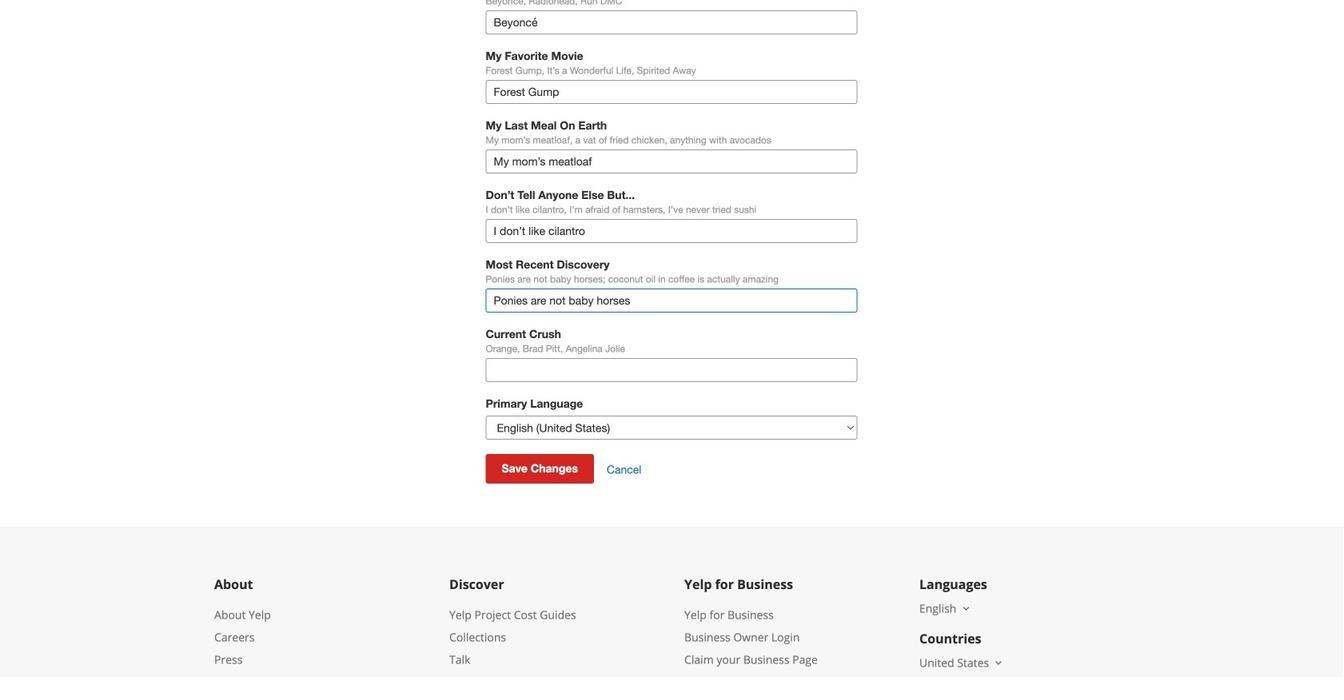 Task type: locate. For each thing, give the bounding box(es) containing it.
None text field
[[486, 80, 857, 104], [486, 150, 857, 174], [486, 219, 857, 243], [486, 289, 857, 313], [486, 358, 857, 382], [486, 80, 857, 104], [486, 150, 857, 174], [486, 219, 857, 243], [486, 289, 857, 313], [486, 358, 857, 382]]

16 chevron down v2 image
[[992, 657, 1005, 670]]

None text field
[[486, 10, 857, 34]]



Task type: vqa. For each thing, say whether or not it's contained in the screenshot.
24 chevron down v2 'image' to the left
no



